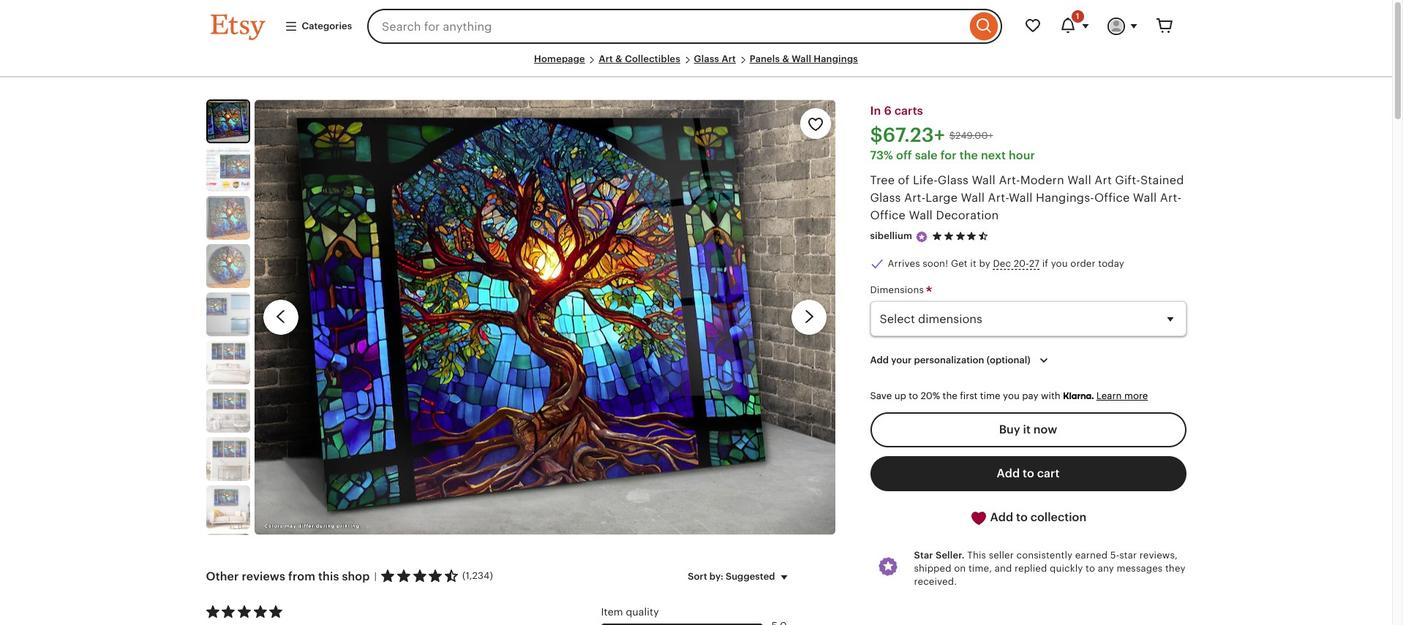 Task type: locate. For each thing, give the bounding box(es) containing it.
Search for anything text field
[[367, 9, 966, 44]]

1 vertical spatial it
[[1024, 424, 1031, 436]]

0 horizontal spatial office
[[871, 210, 906, 222]]

the for 20%
[[943, 391, 958, 402]]

wall left the hangings
[[792, 53, 812, 64]]

sibellium link
[[871, 231, 913, 242]]

replied
[[1015, 563, 1048, 574]]

add left your
[[871, 355, 889, 366]]

on
[[955, 563, 966, 574]]

it inside button
[[1024, 424, 1031, 436]]

2 & from the left
[[783, 53, 790, 64]]

it
[[971, 258, 977, 269], [1024, 424, 1031, 436]]

add left cart
[[997, 467, 1020, 480]]

to left cart
[[1023, 467, 1035, 480]]

time,
[[969, 563, 993, 574]]

to inside 'button'
[[1017, 511, 1028, 524]]

& for art
[[616, 53, 623, 64]]

0 vertical spatial it
[[971, 258, 977, 269]]

art left gift-
[[1095, 174, 1112, 187]]

to down earned
[[1086, 563, 1096, 574]]

0 vertical spatial the
[[960, 150, 979, 162]]

0 horizontal spatial &
[[616, 53, 623, 64]]

2 vertical spatial glass
[[871, 192, 901, 204]]

the left first
[[943, 391, 958, 402]]

klarna.
[[1063, 391, 1094, 402]]

you right if
[[1051, 258, 1068, 269]]

it right buy
[[1024, 424, 1031, 436]]

homepage link
[[534, 53, 585, 64]]

wall up star_seller image
[[909, 210, 933, 222]]

1 horizontal spatial it
[[1024, 424, 1031, 436]]

from
[[288, 571, 315, 583]]

& right panels
[[783, 53, 790, 64]]

&
[[616, 53, 623, 64], [783, 53, 790, 64]]

(1,234)
[[463, 571, 493, 582]]

glass down categories banner
[[694, 53, 720, 64]]

art inside tree of life-glass wall art-modern wall art gift-stained glass art-large wall art-wall hangings-office wall art- office wall decoration
[[1095, 174, 1112, 187]]

office
[[1095, 192, 1130, 204], [871, 210, 906, 222]]

1 horizontal spatial glass
[[871, 192, 901, 204]]

None search field
[[367, 9, 1002, 44]]

1 horizontal spatial the
[[960, 150, 979, 162]]

other reviews from this shop |
[[206, 571, 377, 583]]

1 horizontal spatial &
[[783, 53, 790, 64]]

sale
[[915, 150, 938, 162]]

0 horizontal spatial it
[[971, 258, 977, 269]]

collectibles
[[625, 53, 681, 64]]

1 vertical spatial the
[[943, 391, 958, 402]]

the
[[960, 150, 979, 162], [943, 391, 958, 402]]

$67.23+ $249.00+
[[871, 125, 994, 147]]

dec
[[993, 258, 1012, 269]]

1
[[1076, 12, 1080, 20]]

0 vertical spatial add
[[871, 355, 889, 366]]

star seller.
[[914, 550, 965, 561]]

art
[[599, 53, 613, 64], [722, 53, 736, 64], [1095, 174, 1112, 187]]

you
[[1051, 258, 1068, 269], [1003, 391, 1020, 402]]

office down gift-
[[1095, 192, 1130, 204]]

tree of life-glass wall art-modern wall art gift-stained glass image 1 image
[[254, 100, 835, 535], [207, 101, 248, 142]]

wall up 'decoration'
[[961, 192, 985, 204]]

item
[[601, 606, 623, 618]]

add to collection button
[[871, 500, 1187, 536]]

gift-
[[1116, 174, 1141, 187]]

0 horizontal spatial the
[[943, 391, 958, 402]]

large
[[926, 192, 958, 204]]

wall
[[792, 53, 812, 64], [972, 174, 996, 187], [1068, 174, 1092, 187], [961, 192, 985, 204], [1009, 192, 1033, 204], [1134, 192, 1157, 204], [909, 210, 933, 222]]

categories button
[[273, 13, 363, 40]]

art- down hour
[[999, 174, 1021, 187]]

& left collectibles
[[616, 53, 623, 64]]

it left by
[[971, 258, 977, 269]]

2 horizontal spatial art
[[1095, 174, 1112, 187]]

1 horizontal spatial office
[[1095, 192, 1130, 204]]

item quality
[[601, 606, 659, 618]]

now
[[1034, 424, 1058, 436]]

arrives soon! get it by dec 20-27 if you order today
[[888, 258, 1125, 269]]

glass down 'tree'
[[871, 192, 901, 204]]

1 & from the left
[[616, 53, 623, 64]]

0 horizontal spatial glass
[[694, 53, 720, 64]]

add inside button
[[997, 467, 1020, 480]]

wall up hangings-
[[1068, 174, 1092, 187]]

art- down stained
[[1161, 192, 1182, 204]]

art left panels
[[722, 53, 736, 64]]

0 vertical spatial you
[[1051, 258, 1068, 269]]

dimensions
[[871, 285, 927, 296]]

save
[[871, 391, 892, 402]]

1 vertical spatial add
[[997, 467, 1020, 480]]

6
[[884, 105, 892, 117]]

add your personalization (optional) button
[[860, 346, 1064, 376]]

life-
[[913, 174, 938, 187]]

to
[[909, 391, 919, 402], [1023, 467, 1035, 480], [1017, 511, 1028, 524], [1086, 563, 1096, 574]]

add to collection
[[988, 511, 1087, 524]]

more
[[1125, 391, 1149, 402]]

2 vertical spatial add
[[991, 511, 1014, 524]]

to left 'collection'
[[1017, 511, 1028, 524]]

2 horizontal spatial glass
[[938, 174, 969, 187]]

shop
[[342, 571, 370, 583]]

tree of life-glass wall art-modern wall art gift-stained glass image 6 image
[[206, 341, 250, 385]]

tree of life-glass wall art-modern wall art gift-stained glass image 9 image
[[206, 486, 250, 530]]

menu bar
[[210, 53, 1182, 78]]

add your personalization (optional)
[[871, 355, 1031, 366]]

add
[[871, 355, 889, 366], [997, 467, 1020, 480], [991, 511, 1014, 524]]

add inside 'button'
[[991, 511, 1014, 524]]

glass inside menu bar
[[694, 53, 720, 64]]

you left pay
[[1003, 391, 1020, 402]]

quality
[[626, 606, 659, 618]]

the for for
[[960, 150, 979, 162]]

categories banner
[[184, 0, 1209, 53]]

star
[[914, 550, 934, 561]]

the right for
[[960, 150, 979, 162]]

1 horizontal spatial you
[[1051, 258, 1068, 269]]

add inside dropdown button
[[871, 355, 889, 366]]

art-
[[999, 174, 1021, 187], [905, 192, 926, 204], [988, 192, 1009, 204], [1161, 192, 1182, 204]]

0 vertical spatial glass
[[694, 53, 720, 64]]

1 vertical spatial you
[[1003, 391, 1020, 402]]

sort by: suggested button
[[677, 562, 804, 593]]

tree of life-glass wall art-modern wall art gift-stained glass image 4 image
[[206, 245, 250, 288]]

pay
[[1023, 391, 1039, 402]]

art right homepage
[[599, 53, 613, 64]]

|
[[374, 571, 377, 582]]

for
[[941, 150, 957, 162]]

glass up large
[[938, 174, 969, 187]]

learn more button
[[1097, 391, 1149, 402]]

wall inside menu bar
[[792, 53, 812, 64]]

soon! get
[[923, 258, 968, 269]]

office up sibellium link
[[871, 210, 906, 222]]

modern
[[1021, 174, 1065, 187]]

73% off sale for the next hour
[[871, 150, 1036, 162]]

panels & wall hangings
[[750, 53, 858, 64]]

glass art
[[694, 53, 736, 64]]

add up seller on the right bottom of the page
[[991, 511, 1014, 524]]

27
[[1029, 258, 1040, 269]]

up
[[895, 391, 907, 402]]

wall down gift-
[[1134, 192, 1157, 204]]

in
[[871, 105, 881, 117]]



Task type: vqa. For each thing, say whether or not it's contained in the screenshot.
Office to the right
yes



Task type: describe. For each thing, give the bounding box(es) containing it.
save up to 20% the first time you pay with klarna. learn more
[[871, 391, 1149, 402]]

to right up
[[909, 391, 919, 402]]

art- down the life- at the right top of page
[[905, 192, 926, 204]]

hour
[[1009, 150, 1036, 162]]

tree of life-glass wall art-modern wall art gift-stained glass art-large wall art-wall hangings-office wall art- office wall decoration
[[871, 174, 1185, 222]]

tree of life-glass wall art-modern wall art gift-stained glass image 5 image
[[206, 293, 250, 337]]

stained
[[1141, 174, 1185, 187]]

1 button
[[1051, 9, 1099, 44]]

tree of life-glass wall art-modern wall art gift-stained glass image 7 image
[[206, 389, 250, 433]]

reviews
[[242, 571, 285, 583]]

learn
[[1097, 391, 1122, 402]]

and
[[995, 563, 1013, 574]]

wall down next
[[972, 174, 996, 187]]

panels & wall hangings link
[[750, 53, 858, 64]]

tree of life-glass wall art-modern wall art gift-stained glass image 2 image
[[206, 148, 250, 192]]

buy
[[1000, 424, 1021, 436]]

glass art link
[[694, 53, 736, 64]]

decoration
[[936, 210, 999, 222]]

0 vertical spatial office
[[1095, 192, 1130, 204]]

of
[[898, 174, 910, 187]]

in 6 carts
[[871, 105, 924, 117]]

tree
[[871, 174, 895, 187]]

by
[[980, 258, 991, 269]]

art- up 'decoration'
[[988, 192, 1009, 204]]

they
[[1166, 563, 1186, 574]]

received.
[[914, 577, 957, 588]]

personalization
[[914, 355, 985, 366]]

shipped
[[914, 563, 952, 574]]

sort
[[688, 571, 708, 582]]

buy it now button
[[871, 413, 1187, 448]]

add for add to cart
[[997, 467, 1020, 480]]

earned
[[1076, 550, 1108, 561]]

seller.
[[936, 550, 965, 561]]

to inside button
[[1023, 467, 1035, 480]]

reviews,
[[1140, 550, 1178, 561]]

order
[[1071, 258, 1096, 269]]

& for panels
[[783, 53, 790, 64]]

1 horizontal spatial tree of life-glass wall art-modern wall art gift-stained glass image 1 image
[[254, 100, 835, 535]]

menu bar containing homepage
[[210, 53, 1182, 78]]

buy it now
[[1000, 424, 1058, 436]]

0 horizontal spatial you
[[1003, 391, 1020, 402]]

quickly
[[1050, 563, 1084, 574]]

20-
[[1014, 258, 1029, 269]]

messages
[[1117, 563, 1163, 574]]

wall down modern
[[1009, 192, 1033, 204]]

today
[[1099, 258, 1125, 269]]

5-
[[1111, 550, 1120, 561]]

other
[[206, 571, 239, 583]]

add to cart
[[997, 467, 1060, 480]]

any
[[1098, 563, 1115, 574]]

(optional)
[[987, 355, 1031, 366]]

$67.23+
[[871, 125, 945, 147]]

hangings
[[814, 53, 858, 64]]

time
[[981, 391, 1001, 402]]

off
[[897, 150, 912, 162]]

categories
[[302, 20, 352, 31]]

this
[[968, 550, 987, 561]]

1 vertical spatial glass
[[938, 174, 969, 187]]

by:
[[710, 571, 724, 582]]

add for add to collection
[[991, 511, 1014, 524]]

this seller consistently earned 5-star reviews, shipped on time, and replied quickly to any messages they received.
[[914, 550, 1186, 588]]

tree of life-glass wall art-modern wall art gift-stained glass image 3 image
[[206, 196, 250, 240]]

0 horizontal spatial art
[[599, 53, 613, 64]]

if
[[1043, 258, 1049, 269]]

none search field inside categories banner
[[367, 9, 1002, 44]]

collection
[[1031, 511, 1087, 524]]

suggested
[[726, 571, 775, 582]]

star
[[1120, 550, 1138, 561]]

1 horizontal spatial art
[[722, 53, 736, 64]]

cart
[[1038, 467, 1060, 480]]

tree of life-glass wall art-modern wall art gift-stained glass image 8 image
[[206, 438, 250, 482]]

73%
[[871, 150, 894, 162]]

carts
[[895, 105, 924, 117]]

art & collectibles link
[[599, 53, 681, 64]]

0 horizontal spatial tree of life-glass wall art-modern wall art gift-stained glass image 1 image
[[207, 101, 248, 142]]

seller
[[989, 550, 1014, 561]]

star_seller image
[[916, 230, 929, 244]]

this
[[318, 571, 339, 583]]

consistently
[[1017, 550, 1073, 561]]

next
[[981, 150, 1006, 162]]

arrives
[[888, 258, 921, 269]]

hangings-
[[1036, 192, 1095, 204]]

homepage
[[534, 53, 585, 64]]

with
[[1041, 391, 1061, 402]]

1 vertical spatial office
[[871, 210, 906, 222]]

sort by: suggested
[[688, 571, 775, 582]]

first
[[960, 391, 978, 402]]

your
[[892, 355, 912, 366]]

$249.00+
[[950, 130, 994, 141]]

add to cart button
[[871, 457, 1187, 492]]

add for add your personalization (optional)
[[871, 355, 889, 366]]

to inside the this seller consistently earned 5-star reviews, shipped on time, and replied quickly to any messages they received.
[[1086, 563, 1096, 574]]

20%
[[921, 391, 941, 402]]



